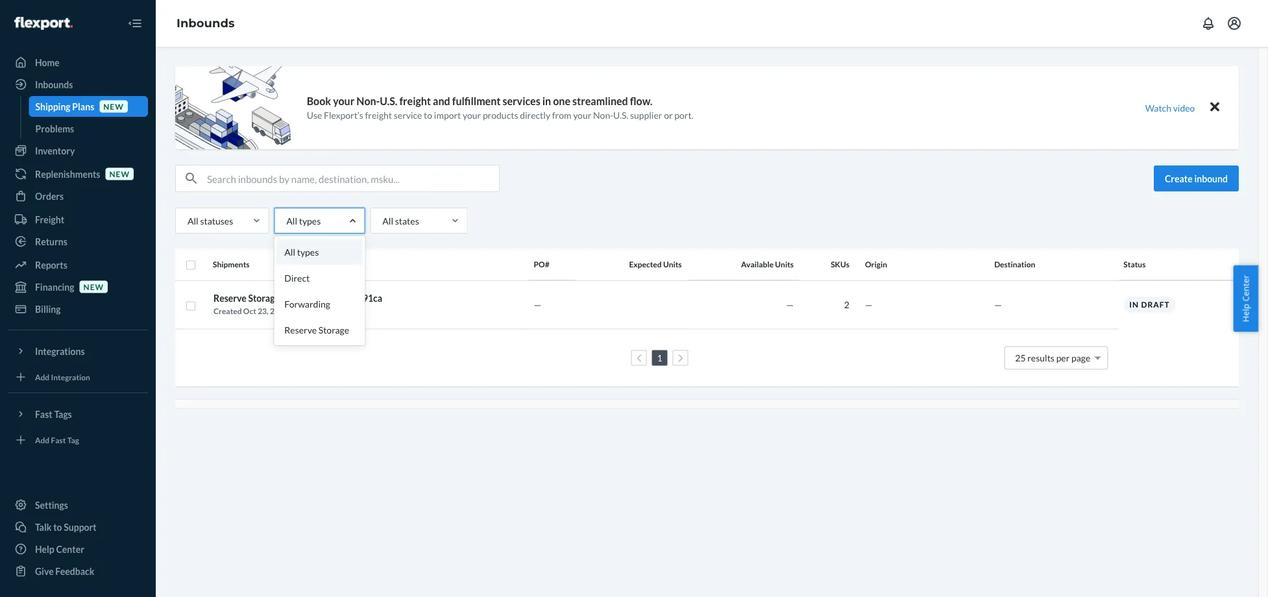 Task type: vqa. For each thing, say whether or not it's contained in the screenshot.
4 pallets
no



Task type: describe. For each thing, give the bounding box(es) containing it.
freight
[[35, 214, 64, 225]]

0 horizontal spatial non-
[[357, 95, 380, 108]]

or
[[664, 110, 673, 121]]

results
[[1028, 353, 1055, 364]]

all statuses
[[188, 215, 233, 226]]

reports
[[35, 259, 67, 270]]

products
[[483, 110, 519, 121]]

port.
[[675, 110, 694, 121]]

2
[[845, 299, 850, 310]]

financing
[[35, 282, 74, 293]]

states
[[395, 215, 419, 226]]

flexport's
[[324, 110, 364, 121]]

to inside book your non-u.s. freight and fulfillment services in one streamlined flow. use flexport's freight service to import your products directly from your non-u.s. supplier or port.
[[424, 110, 433, 121]]

statuses
[[200, 215, 233, 226]]

new for shipping plans
[[103, 102, 124, 111]]

0 vertical spatial all types
[[287, 215, 321, 226]]

new for replenishments
[[109, 169, 130, 179]]

from
[[552, 110, 572, 121]]

integrations button
[[8, 341, 148, 362]]

sti6aebcf91ca
[[322, 293, 383, 304]]

plans
[[72, 101, 94, 112]]

settings link
[[8, 495, 148, 516]]

storage for reserve storage
[[319, 324, 349, 335]]

open notifications image
[[1201, 16, 1217, 31]]

open account menu image
[[1227, 16, 1243, 31]]

one
[[553, 95, 571, 108]]

1 vertical spatial fast
[[51, 435, 66, 445]]

home
[[35, 57, 60, 68]]

0 horizontal spatial your
[[333, 95, 355, 108]]

freight link
[[8, 209, 148, 230]]

help center button
[[1234, 265, 1259, 332]]

billing link
[[8, 299, 148, 319]]

per
[[1057, 353, 1070, 364]]

25
[[1016, 353, 1026, 364]]

0 horizontal spatial inbounds link
[[8, 74, 148, 95]]

inventory
[[35, 145, 75, 156]]

0 vertical spatial freight
[[400, 95, 431, 108]]

reserve for reserve storage
[[285, 324, 317, 335]]

talk to support
[[35, 522, 97, 533]]

add fast tag link
[[8, 430, 148, 451]]

problems
[[35, 123, 74, 134]]

in
[[543, 95, 551, 108]]

reserve for reserve storage shipment sti6aebcf91ca created oct 23, 2023
[[214, 293, 247, 304]]

expected
[[630, 260, 662, 269]]

all states
[[383, 215, 419, 226]]

23,
[[258, 307, 269, 316]]

1 horizontal spatial inbounds
[[177, 16, 235, 30]]

1 horizontal spatial non-
[[594, 110, 614, 121]]

storage for reserve storage shipment sti6aebcf91ca created oct 23, 2023
[[248, 293, 280, 304]]

services
[[503, 95, 541, 108]]

center inside button
[[1241, 275, 1252, 302]]

status
[[1124, 260, 1146, 269]]

tags
[[54, 409, 72, 420]]

reserve storage shipment sti6aebcf91ca created oct 23, 2023
[[214, 293, 383, 316]]

center inside "link"
[[56, 544, 84, 555]]

oct
[[243, 307, 256, 316]]

video
[[1174, 102, 1196, 113]]

shipping
[[35, 101, 71, 112]]

home link
[[8, 52, 148, 73]]

help inside "link"
[[35, 544, 54, 555]]

chevron right image
[[678, 354, 684, 363]]

reports link
[[8, 255, 148, 275]]

talk to support button
[[8, 517, 148, 538]]

replenishments
[[35, 169, 100, 180]]

watch video button
[[1137, 98, 1205, 117]]

origin
[[866, 260, 888, 269]]

give
[[35, 566, 54, 577]]

to inside button
[[53, 522, 62, 533]]

use
[[307, 110, 322, 121]]

book
[[307, 95, 331, 108]]

reserve storage
[[285, 324, 349, 335]]

book your non-u.s. freight and fulfillment services in one streamlined flow. use flexport's freight service to import your products directly from your non-u.s. supplier or port.
[[307, 95, 694, 121]]

supplier
[[631, 110, 663, 121]]

settings
[[35, 500, 68, 511]]

directly
[[520, 110, 551, 121]]

flexport logo image
[[14, 17, 73, 30]]

25 results per page
[[1016, 353, 1091, 364]]

Search inbounds by name, destination, msku... text field
[[207, 166, 499, 192]]

chevron left image
[[637, 354, 642, 363]]

watch video
[[1146, 102, 1196, 113]]

fast tags
[[35, 409, 72, 420]]

help center inside help center button
[[1241, 275, 1252, 322]]

create inbound
[[1166, 173, 1229, 184]]

fulfillment
[[452, 95, 501, 108]]

draft
[[1142, 300, 1171, 310]]



Task type: locate. For each thing, give the bounding box(es) containing it.
1 vertical spatial inbounds link
[[8, 74, 148, 95]]

0 vertical spatial inbounds link
[[177, 16, 235, 30]]

new for financing
[[83, 282, 104, 292]]

0 vertical spatial non-
[[357, 95, 380, 108]]

1 vertical spatial reserve
[[285, 324, 317, 335]]

1
[[658, 353, 663, 364]]

freight left 'service' in the left top of the page
[[365, 110, 392, 121]]

units
[[664, 260, 682, 269], [776, 260, 794, 269]]

0 vertical spatial square image
[[186, 260, 196, 271]]

1 — from the left
[[534, 299, 542, 310]]

new down reports link
[[83, 282, 104, 292]]

inbound
[[1195, 173, 1229, 184]]

0 vertical spatial new
[[103, 102, 124, 111]]

1 vertical spatial square image
[[186, 301, 196, 311]]

1 vertical spatial center
[[56, 544, 84, 555]]

0 horizontal spatial units
[[664, 260, 682, 269]]

give feedback
[[35, 566, 94, 577]]

fast
[[35, 409, 52, 420], [51, 435, 66, 445]]

returns link
[[8, 231, 148, 252]]

2 horizontal spatial your
[[573, 110, 592, 121]]

give feedback button
[[8, 561, 148, 582]]

storage up 23, on the left of page
[[248, 293, 280, 304]]

non- down streamlined
[[594, 110, 614, 121]]

1 vertical spatial freight
[[365, 110, 392, 121]]

returns
[[35, 236, 67, 247]]

2023
[[270, 307, 288, 316]]

— down "destination"
[[995, 299, 1002, 310]]

1 square image from the top
[[186, 260, 196, 271]]

available units
[[742, 260, 794, 269]]

units right available
[[776, 260, 794, 269]]

0 vertical spatial to
[[424, 110, 433, 121]]

0 vertical spatial types
[[299, 215, 321, 226]]

1 horizontal spatial u.s.
[[614, 110, 629, 121]]

u.s.
[[380, 95, 398, 108], [614, 110, 629, 121]]

close image
[[1211, 99, 1220, 115]]

non-
[[357, 95, 380, 108], [594, 110, 614, 121]]

inventory link
[[8, 140, 148, 161]]

new up orders link
[[109, 169, 130, 179]]

0 horizontal spatial reserve
[[214, 293, 247, 304]]

square image
[[186, 260, 196, 271], [186, 301, 196, 311]]

0 vertical spatial help
[[1241, 304, 1252, 322]]

add integration link
[[8, 367, 148, 388]]

help center
[[1241, 275, 1252, 322], [35, 544, 84, 555]]

0 vertical spatial inbounds
[[177, 16, 235, 30]]

in draft
[[1130, 300, 1171, 310]]

units for expected units
[[664, 260, 682, 269]]

0 horizontal spatial to
[[53, 522, 62, 533]]

1 add from the top
[[35, 372, 49, 382]]

inbounds
[[177, 16, 235, 30], [35, 79, 73, 90]]

0 horizontal spatial u.s.
[[380, 95, 398, 108]]

1 horizontal spatial center
[[1241, 275, 1252, 302]]

0 horizontal spatial freight
[[365, 110, 392, 121]]

storage down sti6aebcf91ca
[[319, 324, 349, 335]]

add fast tag
[[35, 435, 79, 445]]

add integration
[[35, 372, 90, 382]]

create
[[1166, 173, 1193, 184]]

storage inside reserve storage shipment sti6aebcf91ca created oct 23, 2023
[[248, 293, 280, 304]]

streamlined
[[573, 95, 628, 108]]

2 vertical spatial new
[[83, 282, 104, 292]]

add inside "link"
[[35, 372, 49, 382]]

integration
[[51, 372, 90, 382]]

types
[[299, 215, 321, 226], [297, 246, 319, 257]]

direct
[[285, 272, 310, 283]]

talk
[[35, 522, 52, 533]]

orders
[[35, 191, 64, 202]]

reserve down reserve storage shipment sti6aebcf91ca created oct 23, 2023
[[285, 324, 317, 335]]

fast left tags
[[35, 409, 52, 420]]

3 — from the left
[[866, 299, 873, 310]]

— down "po#"
[[534, 299, 542, 310]]

1 horizontal spatial to
[[424, 110, 433, 121]]

square image for —
[[186, 301, 196, 311]]

new right plans on the top of page
[[103, 102, 124, 111]]

25 results per page option
[[1016, 353, 1091, 364]]

close navigation image
[[127, 16, 143, 31]]

1 horizontal spatial freight
[[400, 95, 431, 108]]

0 vertical spatial reserve
[[214, 293, 247, 304]]

square image left created
[[186, 301, 196, 311]]

your right from
[[573, 110, 592, 121]]

fast inside dropdown button
[[35, 409, 52, 420]]

help inside button
[[1241, 304, 1252, 322]]

1 vertical spatial u.s.
[[614, 110, 629, 121]]

0 horizontal spatial inbounds
[[35, 79, 73, 90]]

your up flexport's
[[333, 95, 355, 108]]

add for add fast tag
[[35, 435, 49, 445]]

expected units
[[630, 260, 682, 269]]

flow.
[[630, 95, 653, 108]]

freight
[[400, 95, 431, 108], [365, 110, 392, 121]]

0 horizontal spatial help center
[[35, 544, 84, 555]]

page
[[1072, 353, 1091, 364]]

add left integration
[[35, 372, 49, 382]]

u.s. down streamlined
[[614, 110, 629, 121]]

shipments
[[213, 260, 250, 269]]

0 vertical spatial help center
[[1241, 275, 1252, 322]]

2 add from the top
[[35, 435, 49, 445]]

0 vertical spatial add
[[35, 372, 49, 382]]

inbounds inside the "inbounds" link
[[35, 79, 73, 90]]

help
[[1241, 304, 1252, 322], [35, 544, 54, 555]]

to right talk
[[53, 522, 62, 533]]

1 horizontal spatial inbounds link
[[177, 16, 235, 30]]

1 vertical spatial help
[[35, 544, 54, 555]]

1 vertical spatial types
[[297, 246, 319, 257]]

1 horizontal spatial help center
[[1241, 275, 1252, 322]]

your down fulfillment
[[463, 110, 481, 121]]

help center inside help center "link"
[[35, 544, 84, 555]]

billing
[[35, 304, 61, 315]]

shipping plans
[[35, 101, 94, 112]]

non- up flexport's
[[357, 95, 380, 108]]

help center link
[[8, 539, 148, 560]]

4 — from the left
[[995, 299, 1002, 310]]

fast left tag
[[51, 435, 66, 445]]

1 vertical spatial to
[[53, 522, 62, 533]]

integrations
[[35, 346, 85, 357]]

0 vertical spatial storage
[[248, 293, 280, 304]]

square image left shipments
[[186, 260, 196, 271]]

forwarding
[[285, 298, 331, 309]]

square image for po#
[[186, 260, 196, 271]]

2 square image from the top
[[186, 301, 196, 311]]

1 horizontal spatial help
[[1241, 304, 1252, 322]]

1 vertical spatial inbounds
[[35, 79, 73, 90]]

1 vertical spatial non-
[[594, 110, 614, 121]]

add down fast tags
[[35, 435, 49, 445]]

0 horizontal spatial help
[[35, 544, 54, 555]]

all
[[188, 215, 199, 226], [287, 215, 297, 226], [383, 215, 394, 226], [285, 246, 295, 257]]

1 horizontal spatial storage
[[319, 324, 349, 335]]

1 vertical spatial add
[[35, 435, 49, 445]]

— right 2
[[866, 299, 873, 310]]

1 vertical spatial storage
[[319, 324, 349, 335]]

1 horizontal spatial units
[[776, 260, 794, 269]]

fast tags button
[[8, 404, 148, 425]]

1 vertical spatial new
[[109, 169, 130, 179]]

and
[[433, 95, 450, 108]]

0 vertical spatial fast
[[35, 409, 52, 420]]

center
[[1241, 275, 1252, 302], [56, 544, 84, 555]]

1 vertical spatial help center
[[35, 544, 84, 555]]

created
[[214, 307, 242, 316]]

1 horizontal spatial reserve
[[285, 324, 317, 335]]

add for add integration
[[35, 372, 49, 382]]

1 link
[[655, 353, 665, 364]]

units for available units
[[776, 260, 794, 269]]

units right expected
[[664, 260, 682, 269]]

2 units from the left
[[776, 260, 794, 269]]

0 vertical spatial center
[[1241, 275, 1252, 302]]

inbounds link
[[177, 16, 235, 30], [8, 74, 148, 95]]

1 vertical spatial all types
[[285, 246, 319, 257]]

shipment
[[282, 293, 320, 304]]

create inbound button
[[1154, 166, 1240, 192]]

in
[[1130, 300, 1140, 310]]

to left import
[[424, 110, 433, 121]]

import
[[434, 110, 461, 121]]

1 units from the left
[[664, 260, 682, 269]]

— down available units
[[787, 299, 794, 310]]

u.s. up 'service' in the left top of the page
[[380, 95, 398, 108]]

po#
[[534, 260, 550, 269]]

0 horizontal spatial storage
[[248, 293, 280, 304]]

1 horizontal spatial your
[[463, 110, 481, 121]]

reserve up created
[[214, 293, 247, 304]]

0 vertical spatial u.s.
[[380, 95, 398, 108]]

new
[[103, 102, 124, 111], [109, 169, 130, 179], [83, 282, 104, 292]]

watch
[[1146, 102, 1172, 113]]

support
[[64, 522, 97, 533]]

feedback
[[55, 566, 94, 577]]

to
[[424, 110, 433, 121], [53, 522, 62, 533]]

available
[[742, 260, 774, 269]]

problems link
[[29, 118, 148, 139]]

destination
[[995, 260, 1036, 269]]

tag
[[67, 435, 79, 445]]

reserve inside reserve storage shipment sti6aebcf91ca created oct 23, 2023
[[214, 293, 247, 304]]

skus
[[831, 260, 850, 269]]

2 — from the left
[[787, 299, 794, 310]]

orders link
[[8, 186, 148, 206]]

0 horizontal spatial center
[[56, 544, 84, 555]]

freight up 'service' in the left top of the page
[[400, 95, 431, 108]]



